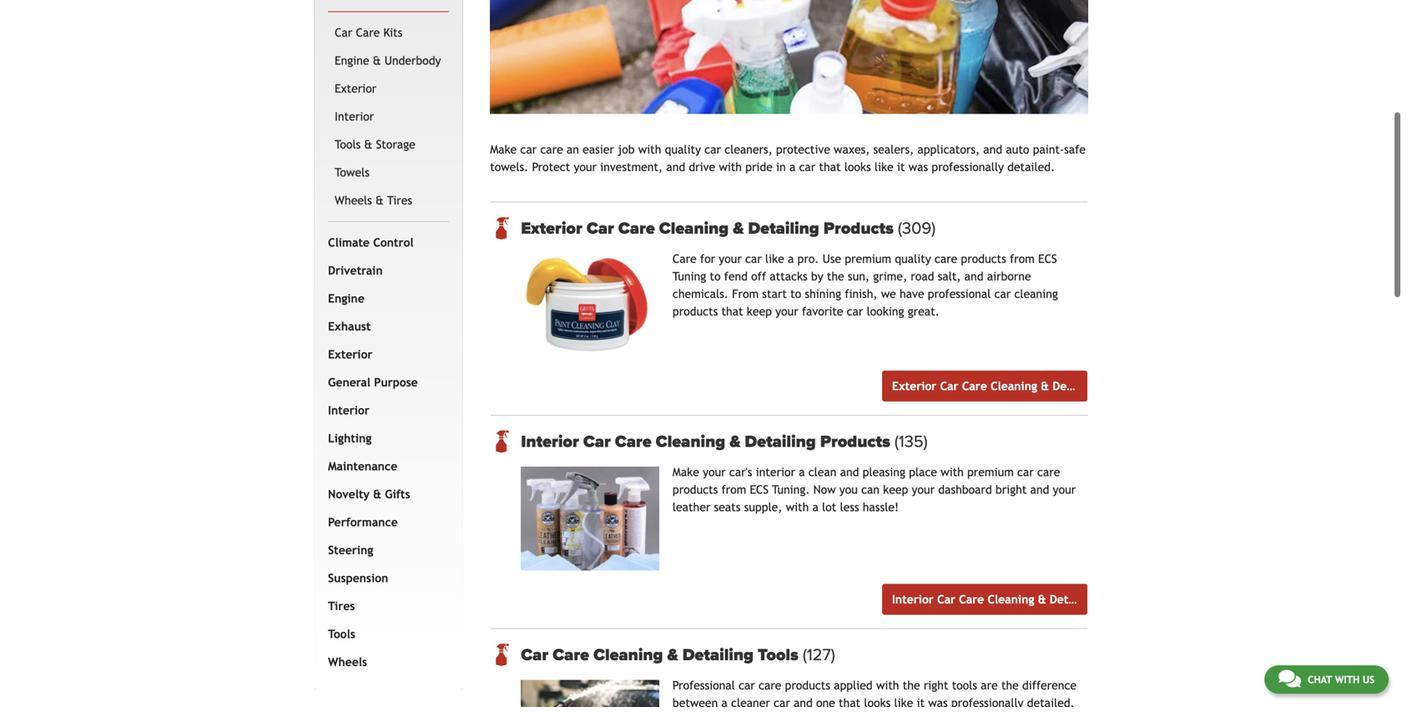Task type: vqa. For each thing, say whether or not it's contained in the screenshot.
ECS Blog Link
no



Task type: locate. For each thing, give the bounding box(es) containing it.
underbody
[[385, 54, 441, 67]]

1 horizontal spatial care
[[935, 252, 958, 266]]

car up towels.
[[520, 143, 537, 156]]

1 horizontal spatial that
[[819, 160, 841, 174]]

with
[[638, 143, 662, 156], [719, 160, 742, 174], [941, 466, 964, 479], [786, 501, 809, 514], [1335, 674, 1360, 685]]

engine inside engine link
[[328, 292, 365, 305]]

1 horizontal spatial premium
[[968, 466, 1014, 479]]

the
[[827, 270, 845, 283]]

0 vertical spatial tools
[[335, 138, 361, 151]]

products
[[961, 252, 1007, 266], [673, 305, 718, 318], [673, 483, 718, 496]]

0 vertical spatial interior link
[[331, 103, 446, 131]]

1 vertical spatial tools
[[328, 627, 355, 641]]

exterior car care cleaning & detailing products for exterior car care cleaning & detailing products link to the top
[[521, 218, 898, 238]]

keep
[[747, 305, 772, 318], [883, 483, 909, 496]]

a
[[790, 160, 796, 174], [788, 252, 794, 266], [799, 466, 805, 479], [813, 501, 819, 514]]

premium inside care for your car like a pro. use premium quality care products from ecs tuning to fend off attacks by the sun, grime, road salt, and airborne chemicals. from start to shining finish, we have professional car cleaning products that keep your favorite car looking great.
[[845, 252, 892, 266]]

ecs
[[1039, 252, 1057, 266], [750, 483, 769, 496]]

exterior link down engine & underbody
[[331, 75, 446, 103]]

tires down suspension
[[328, 599, 355, 613]]

sun,
[[848, 270, 870, 283]]

paint-
[[1033, 143, 1065, 156]]

your left "car's" on the right bottom
[[703, 466, 726, 479]]

with left us
[[1335, 674, 1360, 685]]

0 vertical spatial exterior car care cleaning & detailing products
[[521, 218, 898, 238]]

0 horizontal spatial from
[[722, 483, 747, 496]]

0 horizontal spatial ecs
[[750, 483, 769, 496]]

products
[[824, 218, 894, 238], [1105, 380, 1153, 393], [820, 432, 891, 452], [1102, 593, 1150, 606]]

like inside care for your car like a pro. use premium quality care products from ecs tuning to fend off attacks by the sun, grime, road salt, and airborne chemicals. from start to shining finish, we have professional car cleaning products that keep your favorite car looking great.
[[766, 252, 785, 266]]

0 vertical spatial exterior link
[[331, 75, 446, 103]]

make for make your car's interior a clean and pleasing place with premium car care products from ecs tuning. now you can keep your dashboard bright and your leather seats supple, with a lot less hassle!
[[673, 466, 700, 479]]

like
[[875, 160, 894, 174], [766, 252, 785, 266]]

exterior down protect
[[521, 218, 583, 238]]

0 vertical spatial engine
[[335, 54, 369, 67]]

tires
[[387, 194, 412, 207], [328, 599, 355, 613]]

car care cleaning & detailing tools link
[[521, 645, 1088, 665]]

care for your car like a pro. use premium quality care products from ecs tuning to fend off attacks by the sun, grime, road salt, and airborne chemicals. from start to shining finish, we have professional car cleaning products that keep your favorite car looking great.
[[673, 252, 1058, 318]]

tires inside tires link
[[328, 599, 355, 613]]

0 horizontal spatial care
[[540, 143, 563, 156]]

interior link down purpose at the bottom left of the page
[[325, 396, 446, 424]]

grime,
[[873, 270, 908, 283]]

with up dashboard
[[941, 466, 964, 479]]

make
[[490, 143, 517, 156], [673, 466, 700, 479]]

exterior car care cleaning & detailing products for exterior car care cleaning & detailing products link to the bottom
[[892, 380, 1153, 393]]

0 vertical spatial make
[[490, 143, 517, 156]]

1 vertical spatial from
[[722, 483, 747, 496]]

exterior down engine & underbody
[[335, 82, 377, 95]]

1 vertical spatial that
[[722, 305, 744, 318]]

tools for tools
[[328, 627, 355, 641]]

&
[[373, 54, 381, 67], [364, 138, 373, 151], [376, 194, 384, 207], [733, 218, 744, 238], [1041, 380, 1049, 393], [730, 432, 741, 452], [373, 487, 381, 501], [1038, 593, 1046, 606], [668, 645, 678, 665]]

care
[[356, 26, 380, 39], [619, 218, 655, 238], [673, 252, 697, 266], [962, 380, 987, 393], [615, 432, 652, 452], [959, 593, 984, 606], [553, 645, 589, 665]]

to down for
[[710, 270, 721, 283]]

ecs inside care for your car like a pro. use premium quality care products from ecs tuning to fend off attacks by the sun, grime, road salt, and airborne chemicals. from start to shining finish, we have professional car cleaning products that keep your favorite car looking great.
[[1039, 252, 1057, 266]]

car care subcategories element
[[328, 11, 449, 222]]

engine up exhaust
[[328, 292, 365, 305]]

from up airborne
[[1010, 252, 1035, 266]]

1 vertical spatial make
[[673, 466, 700, 479]]

climate
[[328, 236, 370, 249]]

and
[[984, 143, 1003, 156], [667, 160, 686, 174], [965, 270, 984, 283], [840, 466, 859, 479], [1031, 483, 1050, 496]]

supple,
[[744, 501, 783, 514]]

car up bright
[[1018, 466, 1034, 479]]

car up off
[[746, 252, 762, 266]]

0 vertical spatial interior car care cleaning & detailing products link
[[521, 432, 1088, 452]]

detailing
[[748, 218, 820, 238], [1053, 380, 1101, 393], [745, 432, 816, 452], [1050, 593, 1098, 606], [683, 645, 754, 665]]

1 horizontal spatial ecs
[[1039, 252, 1057, 266]]

and up you
[[840, 466, 859, 479]]

general purpose
[[328, 376, 418, 389]]

0 vertical spatial that
[[819, 160, 841, 174]]

0 vertical spatial to
[[710, 270, 721, 283]]

keep inside care for your car like a pro. use premium quality care products from ecs tuning to fend off attacks by the sun, grime, road salt, and airborne chemicals. from start to shining finish, we have professional car cleaning products that keep your favorite car looking great.
[[747, 305, 772, 318]]

0 horizontal spatial like
[[766, 252, 785, 266]]

car's
[[730, 466, 753, 479]]

your down place
[[912, 483, 935, 496]]

1 vertical spatial quality
[[895, 252, 931, 266]]

tuning.
[[772, 483, 810, 496]]

1 vertical spatial premium
[[968, 466, 1014, 479]]

1 vertical spatial interior link
[[325, 396, 446, 424]]

care
[[540, 143, 563, 156], [935, 252, 958, 266], [1038, 466, 1061, 479]]

engine down car care kits
[[335, 54, 369, 67]]

we
[[881, 287, 896, 301]]

1 vertical spatial interior car care cleaning & detailing products
[[892, 593, 1150, 606]]

engine for engine
[[328, 292, 365, 305]]

from up seats on the right of page
[[722, 483, 747, 496]]

steering link
[[325, 536, 446, 564]]

engine & underbody
[[335, 54, 441, 67]]

care inside care for your car like a pro. use premium quality care products from ecs tuning to fend off attacks by the sun, grime, road salt, and airborne chemicals. from start to shining finish, we have professional car cleaning products that keep your favorite car looking great.
[[935, 252, 958, 266]]

chat with us link
[[1265, 665, 1389, 694]]

premium up bright
[[968, 466, 1014, 479]]

looks
[[845, 160, 871, 174]]

0 vertical spatial exterior car care cleaning & detailing products link
[[521, 218, 1088, 238]]

2 vertical spatial tools
[[758, 645, 799, 665]]

that down the from
[[722, 305, 744, 318]]

0 horizontal spatial quality
[[665, 143, 701, 156]]

keep down the from
[[747, 305, 772, 318]]

in
[[776, 160, 786, 174]]

exterior link
[[331, 75, 446, 103], [325, 340, 446, 368]]

like left it
[[875, 160, 894, 174]]

keep inside the make your car's interior a clean and pleasing place with premium car care products from ecs tuning. now you can keep your dashboard bright and your leather seats supple, with a lot less hassle!
[[883, 483, 909, 496]]

drivetrain link
[[325, 257, 446, 285]]

1 horizontal spatial tires
[[387, 194, 412, 207]]

1 horizontal spatial make
[[673, 466, 700, 479]]

2 vertical spatial products
[[673, 483, 718, 496]]

ecs up supple,
[[750, 483, 769, 496]]

pride
[[746, 160, 773, 174]]

your right bright
[[1053, 483, 1076, 496]]

car inside the make your car's interior a clean and pleasing place with premium car care products from ecs tuning. now you can keep your dashboard bright and your leather seats supple, with a lot less hassle!
[[1018, 466, 1034, 479]]

1 vertical spatial tires
[[328, 599, 355, 613]]

an
[[567, 143, 579, 156]]

1 horizontal spatial like
[[875, 160, 894, 174]]

novelty
[[328, 487, 370, 501]]

interior link inside car care subcategories element
[[331, 103, 446, 131]]

1 horizontal spatial keep
[[883, 483, 909, 496]]

1 vertical spatial exterior car care cleaning & detailing products
[[892, 380, 1153, 393]]

climate control link
[[325, 229, 446, 257]]

car care accessories banner image image
[[490, 0, 1089, 114]]

premium up "sun,"
[[845, 252, 892, 266]]

interior
[[756, 466, 796, 479]]

0 vertical spatial quality
[[665, 143, 701, 156]]

exterior car care cleaning & detailing products link
[[521, 218, 1088, 238], [882, 371, 1153, 402]]

tools inside car care subcategories element
[[335, 138, 361, 151]]

car down finish,
[[847, 305, 864, 318]]

that
[[819, 160, 841, 174], [722, 305, 744, 318]]

wheels for wheels
[[328, 655, 367, 669]]

your down start
[[776, 305, 799, 318]]

wheels down towels
[[335, 194, 372, 207]]

quality up drive
[[665, 143, 701, 156]]

less
[[840, 501, 860, 514]]

like up attacks at the top of the page
[[766, 252, 785, 266]]

1 vertical spatial ecs
[[750, 483, 769, 496]]

suspension
[[328, 571, 388, 585]]

make up leather
[[673, 466, 700, 479]]

novelty & gifts
[[328, 487, 410, 501]]

suspension link
[[325, 564, 446, 592]]

0 horizontal spatial that
[[722, 305, 744, 318]]

2 horizontal spatial care
[[1038, 466, 1061, 479]]

make up towels.
[[490, 143, 517, 156]]

0 vertical spatial tires
[[387, 194, 412, 207]]

1 vertical spatial engine
[[328, 292, 365, 305]]

from inside the make your car's interior a clean and pleasing place with premium car care products from ecs tuning. now you can keep your dashboard bright and your leather seats supple, with a lot less hassle!
[[722, 483, 747, 496]]

0 vertical spatial like
[[875, 160, 894, 174]]

0 vertical spatial wheels
[[335, 194, 372, 207]]

general purpose link
[[325, 368, 446, 396]]

quality
[[665, 143, 701, 156], [895, 252, 931, 266]]

that left "looks"
[[819, 160, 841, 174]]

car care cleaning & detailing tools thumbnail image image
[[521, 680, 659, 707]]

engine inside engine & underbody link
[[335, 54, 369, 67]]

interior car care cleaning & detailing products thumbnail image image
[[521, 467, 659, 571]]

0 vertical spatial products
[[961, 252, 1007, 266]]

ecs up cleaning
[[1039, 252, 1057, 266]]

your down an
[[574, 160, 597, 174]]

make inside make car care an easier job with quality car cleaners, protective waxes, sealers, applicators, and auto paint-safe towels. protect your investment, and drive with pride in a car that looks like it was professionally detailed.
[[490, 143, 517, 156]]

0 horizontal spatial tires
[[328, 599, 355, 613]]

that inside make car care an easier job with quality car cleaners, protective waxes, sealers, applicators, and auto paint-safe towels. protect your investment, and drive with pride in a car that looks like it was professionally detailed.
[[819, 160, 841, 174]]

tools inside 'link'
[[328, 627, 355, 641]]

1 vertical spatial exterior car care cleaning & detailing products link
[[882, 371, 1153, 402]]

1 horizontal spatial to
[[791, 287, 802, 301]]

make inside the make your car's interior a clean and pleasing place with premium car care products from ecs tuning. now you can keep your dashboard bright and your leather seats supple, with a lot less hassle!
[[673, 466, 700, 479]]

2 vertical spatial care
[[1038, 466, 1061, 479]]

0 horizontal spatial premium
[[845, 252, 892, 266]]

1 vertical spatial wheels
[[328, 655, 367, 669]]

exterior down exhaust
[[328, 348, 373, 361]]

now
[[814, 483, 836, 496]]

great.
[[908, 305, 940, 318]]

products up airborne
[[961, 252, 1007, 266]]

exterior link up purpose at the bottom left of the page
[[325, 340, 446, 368]]

interior link
[[331, 103, 446, 131], [325, 396, 446, 424]]

care inside care for your car like a pro. use premium quality care products from ecs tuning to fend off attacks by the sun, grime, road salt, and airborne chemicals. from start to shining finish, we have professional car cleaning products that keep your favorite car looking great.
[[673, 252, 697, 266]]

steering
[[328, 543, 373, 557]]

0 vertical spatial keep
[[747, 305, 772, 318]]

wheels & tires link
[[331, 186, 446, 214]]

0 vertical spatial ecs
[[1039, 252, 1057, 266]]

wheels down tools 'link'
[[328, 655, 367, 669]]

chemicals.
[[673, 287, 729, 301]]

1 horizontal spatial quality
[[895, 252, 931, 266]]

car
[[335, 26, 352, 39], [587, 218, 614, 238], [940, 380, 959, 393], [583, 432, 611, 452], [938, 593, 956, 606], [521, 645, 549, 665]]

was
[[909, 160, 928, 174]]

interior link up storage
[[331, 103, 446, 131]]

with inside the chat with us link
[[1335, 674, 1360, 685]]

1 vertical spatial to
[[791, 287, 802, 301]]

quality up road in the top of the page
[[895, 252, 931, 266]]

car up drive
[[705, 143, 721, 156]]

keep down pleasing
[[883, 483, 909, 496]]

clean
[[809, 466, 837, 479]]

interior car care cleaning & detailing products
[[521, 432, 895, 452], [892, 593, 1150, 606]]

0 horizontal spatial keep
[[747, 305, 772, 318]]

can
[[862, 483, 880, 496]]

products down "chemicals."
[[673, 305, 718, 318]]

wheels
[[335, 194, 372, 207], [328, 655, 367, 669]]

wheels for wheels & tires
[[335, 194, 372, 207]]

to down attacks at the top of the page
[[791, 287, 802, 301]]

a right in
[[790, 160, 796, 174]]

products up leather
[[673, 483, 718, 496]]

and up professional
[[965, 270, 984, 283]]

attacks
[[770, 270, 808, 283]]

1 vertical spatial care
[[935, 252, 958, 266]]

0 vertical spatial premium
[[845, 252, 892, 266]]

1 vertical spatial like
[[766, 252, 785, 266]]

make car care an easier job with quality car cleaners, protective waxes, sealers, applicators, and auto paint-safe towels. protect your investment, and drive with pride in a car that looks like it was professionally detailed.
[[490, 143, 1086, 174]]

tires down towels link
[[387, 194, 412, 207]]

1 horizontal spatial from
[[1010, 252, 1035, 266]]

a left pro.
[[788, 252, 794, 266]]

0 vertical spatial care
[[540, 143, 563, 156]]

0 vertical spatial from
[[1010, 252, 1035, 266]]

with down cleaners,
[[719, 160, 742, 174]]

1 vertical spatial keep
[[883, 483, 909, 496]]

wheels inside car care subcategories element
[[335, 194, 372, 207]]

0 horizontal spatial make
[[490, 143, 517, 156]]



Task type: describe. For each thing, give the bounding box(es) containing it.
exterior down great.
[[892, 380, 937, 393]]

make for make car care an easier job with quality car cleaners, protective waxes, sealers, applicators, and auto paint-safe towels. protect your investment, and drive with pride in a car that looks like it was professionally detailed.
[[490, 143, 517, 156]]

and inside care for your car like a pro. use premium quality care products from ecs tuning to fend off attacks by the sun, grime, road salt, and airborne chemicals. from start to shining finish, we have professional car cleaning products that keep your favorite car looking great.
[[965, 270, 984, 283]]

kits
[[384, 26, 403, 39]]

chat with us
[[1308, 674, 1375, 685]]

protect
[[532, 160, 570, 174]]

care inside make car care an easier job with quality car cleaners, protective waxes, sealers, applicators, and auto paint-safe towels. protect your investment, and drive with pride in a car that looks like it was professionally detailed.
[[540, 143, 563, 156]]

engine for engine & underbody
[[335, 54, 369, 67]]

favorite
[[802, 305, 844, 318]]

drivetrain
[[328, 264, 383, 277]]

1 vertical spatial exterior link
[[325, 340, 446, 368]]

seats
[[714, 501, 741, 514]]

chat
[[1308, 674, 1333, 685]]

quality inside make car care an easier job with quality car cleaners, protective waxes, sealers, applicators, and auto paint-safe towels. protect your investment, and drive with pride in a car that looks like it was professionally detailed.
[[665, 143, 701, 156]]

lighting
[[328, 431, 372, 445]]

exterior inside car care subcategories element
[[335, 82, 377, 95]]

1 vertical spatial products
[[673, 305, 718, 318]]

tires link
[[325, 592, 446, 620]]

investment,
[[600, 160, 663, 174]]

maintenance link
[[325, 452, 446, 480]]

start
[[762, 287, 787, 301]]

leather
[[673, 501, 711, 514]]

ecs inside the make your car's interior a clean and pleasing place with premium car care products from ecs tuning. now you can keep your dashboard bright and your leather seats supple, with a lot less hassle!
[[750, 483, 769, 496]]

your up fend
[[719, 252, 742, 266]]

car care cleaning & detailing tools
[[521, 645, 803, 665]]

drive
[[689, 160, 716, 174]]

and left drive
[[667, 160, 686, 174]]

pro.
[[798, 252, 819, 266]]

place
[[909, 466, 938, 479]]

quality inside care for your car like a pro. use premium quality care products from ecs tuning to fend off attacks by the sun, grime, road salt, and airborne chemicals. from start to shining finish, we have professional car cleaning products that keep your favorite car looking great.
[[895, 252, 931, 266]]

safe
[[1065, 143, 1086, 156]]

gifts
[[385, 487, 410, 501]]

detailed.
[[1008, 160, 1055, 174]]

pleasing
[[863, 466, 906, 479]]

applicators,
[[918, 143, 980, 156]]

performance
[[328, 515, 398, 529]]

a inside make car care an easier job with quality car cleaners, protective waxes, sealers, applicators, and auto paint-safe towels. protect your investment, and drive with pride in a car that looks like it was professionally detailed.
[[790, 160, 796, 174]]

tires inside wheels & tires link
[[387, 194, 412, 207]]

looking
[[867, 305, 905, 318]]

use
[[823, 252, 842, 266]]

a up the tuning.
[[799, 466, 805, 479]]

road
[[911, 270, 935, 283]]

exterior car care cleaning & detailing products thumbnail image image
[[521, 254, 659, 357]]

professionally
[[932, 160, 1004, 174]]

your inside make car care an easier job with quality car cleaners, protective waxes, sealers, applicators, and auto paint-safe towels. protect your investment, and drive with pride in a car that looks like it was professionally detailed.
[[574, 160, 597, 174]]

make your car's interior a clean and pleasing place with premium car care products from ecs tuning. now you can keep your dashboard bright and your leather seats supple, with a lot less hassle!
[[673, 466, 1076, 514]]

climate control
[[328, 236, 414, 249]]

car down airborne
[[995, 287, 1011, 301]]

off
[[752, 270, 766, 283]]

wheels link
[[325, 648, 446, 676]]

easier
[[583, 143, 614, 156]]

sealers,
[[874, 143, 914, 156]]

waxes,
[[834, 143, 870, 156]]

maintenance
[[328, 459, 398, 473]]

a left lot
[[813, 501, 819, 514]]

shining
[[805, 287, 842, 301]]

that inside care for your car like a pro. use premium quality care products from ecs tuning to fend off attacks by the sun, grime, road salt, and airborne chemicals. from start to shining finish, we have professional car cleaning products that keep your favorite car looking great.
[[722, 305, 744, 318]]

towels link
[[331, 158, 446, 186]]

tuning
[[673, 270, 706, 283]]

lot
[[822, 501, 837, 514]]

auto
[[1006, 143, 1030, 156]]

fend
[[724, 270, 748, 283]]

from inside care for your car like a pro. use premium quality care products from ecs tuning to fend off attacks by the sun, grime, road salt, and airborne chemicals. from start to shining finish, we have professional car cleaning products that keep your favorite car looking great.
[[1010, 252, 1035, 266]]

have
[[900, 287, 925, 301]]

comments image
[[1279, 669, 1301, 689]]

care inside the make your car's interior a clean and pleasing place with premium car care products from ecs tuning. now you can keep your dashboard bright and your leather seats supple, with a lot less hassle!
[[1038, 466, 1061, 479]]

premium inside the make your car's interior a clean and pleasing place with premium car care products from ecs tuning. now you can keep your dashboard bright and your leather seats supple, with a lot less hassle!
[[968, 466, 1014, 479]]

1 vertical spatial interior car care cleaning & detailing products link
[[882, 584, 1150, 615]]

performance link
[[325, 508, 446, 536]]

control
[[373, 236, 414, 249]]

towels.
[[490, 160, 529, 174]]

you
[[840, 483, 858, 496]]

tools for tools & storage
[[335, 138, 361, 151]]

cleaning
[[1015, 287, 1058, 301]]

tools link
[[325, 620, 446, 648]]

tools & storage link
[[331, 131, 446, 158]]

from
[[732, 287, 759, 301]]

and right bright
[[1031, 483, 1050, 496]]

a inside care for your car like a pro. use premium quality care products from ecs tuning to fend off attacks by the sun, grime, road salt, and airborne chemicals. from start to shining finish, we have professional car cleaning products that keep your favorite car looking great.
[[788, 252, 794, 266]]

car down protective
[[799, 160, 816, 174]]

towels
[[335, 166, 370, 179]]

exhaust
[[328, 320, 371, 333]]

engine & underbody link
[[331, 47, 446, 75]]

products inside the make your car's interior a clean and pleasing place with premium car care products from ecs tuning. now you can keep your dashboard bright and your leather seats supple, with a lot less hassle!
[[673, 483, 718, 496]]

car care kits link
[[331, 19, 446, 47]]

exhaust link
[[325, 313, 446, 340]]

for
[[700, 252, 716, 266]]

and left auto
[[984, 143, 1003, 156]]

with down the tuning.
[[786, 501, 809, 514]]

with right job
[[638, 143, 662, 156]]

tools & storage
[[335, 138, 416, 151]]

0 horizontal spatial to
[[710, 270, 721, 283]]

wheels & tires
[[335, 194, 412, 207]]

protective
[[776, 143, 831, 156]]

0 vertical spatial interior car care cleaning & detailing products
[[521, 432, 895, 452]]

job
[[618, 143, 635, 156]]

storage
[[376, 138, 416, 151]]

us
[[1363, 674, 1375, 685]]

general
[[328, 376, 371, 389]]

professional
[[928, 287, 991, 301]]

car care kits
[[335, 26, 403, 39]]

lighting link
[[325, 424, 446, 452]]

interior inside car care subcategories element
[[335, 110, 374, 123]]

by
[[811, 270, 824, 283]]

engine link
[[325, 285, 446, 313]]

bright
[[996, 483, 1027, 496]]

airborne
[[987, 270, 1032, 283]]

salt,
[[938, 270, 961, 283]]

like inside make car care an easier job with quality car cleaners, protective waxes, sealers, applicators, and auto paint-safe towels. protect your investment, and drive with pride in a car that looks like it was professionally detailed.
[[875, 160, 894, 174]]

finish,
[[845, 287, 878, 301]]

it
[[897, 160, 905, 174]]



